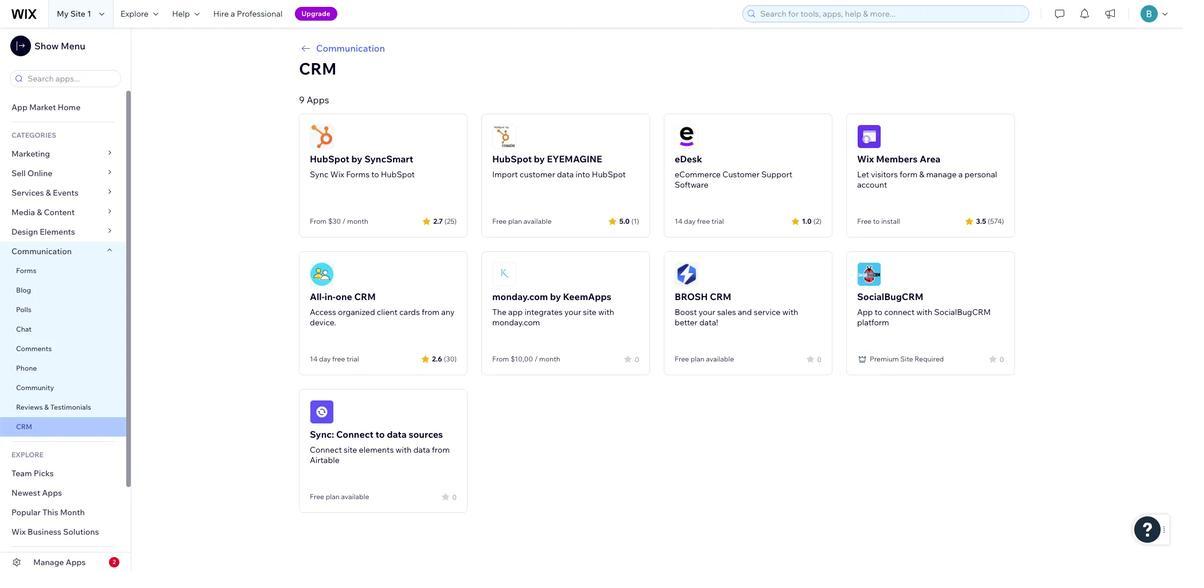 Task type: vqa. For each thing, say whether or not it's contained in the screenshot.
App Market Home link on the top left of page
yes



Task type: describe. For each thing, give the bounding box(es) containing it.
newest apps link
[[0, 483, 126, 503]]

2 vertical spatial data
[[414, 445, 430, 455]]

all-in-one crm logo image
[[310, 262, 334, 286]]

1 horizontal spatial socialbugcrm
[[935, 307, 991, 317]]

app inside sidebar element
[[11, 102, 27, 113]]

9 apps
[[299, 94, 329, 106]]

form
[[900, 169, 918, 180]]

popular this month link
[[0, 503, 126, 522]]

sources
[[409, 429, 443, 440]]

site inside monday.com by keemapps the app integrates your site with monday.com
[[583, 307, 597, 317]]

area
[[920, 153, 941, 165]]

your inside brosh crm boost your sales and service with better data!
[[699, 307, 716, 317]]

hire a professional
[[213, 9, 283, 19]]

one
[[336, 291, 352, 303]]

monday.com by keemapps the app integrates your site with monday.com
[[493, 291, 614, 328]]

& inside wix members area let visitors form & manage a personal account
[[920, 169, 925, 180]]

2.6
[[432, 354, 442, 363]]

menu
[[61, 40, 85, 52]]

3.5
[[977, 217, 987, 225]]

team
[[11, 468, 32, 479]]

hire
[[213, 9, 229, 19]]

marketing link
[[0, 144, 126, 164]]

from inside sync: connect to data sources connect site elements with data from airtable
[[432, 445, 450, 455]]

better
[[675, 317, 698, 328]]

Search apps... field
[[24, 71, 117, 87]]

forms link
[[0, 261, 126, 281]]

crm up 9 apps
[[299, 59, 337, 79]]

solutions
[[63, 527, 99, 537]]

data!
[[700, 317, 718, 328]]

sell online link
[[0, 164, 126, 183]]

support
[[762, 169, 793, 180]]

$30
[[328, 217, 341, 226]]

all-in-one crm access organized client cards from any device.
[[310, 291, 455, 328]]

comments
[[16, 344, 52, 353]]

sell
[[11, 168, 26, 179]]

free plan available for your
[[675, 355, 734, 363]]

this
[[42, 507, 58, 518]]

community link
[[0, 378, 126, 398]]

app market home
[[11, 102, 81, 113]]

1 vertical spatial data
[[387, 429, 407, 440]]

month for hubspot
[[347, 217, 368, 226]]

premium site required
[[870, 355, 944, 363]]

all-
[[310, 291, 325, 303]]

install
[[882, 217, 901, 226]]

to inside sync: connect to data sources connect site elements with data from airtable
[[376, 429, 385, 440]]

crm inside sidebar element
[[16, 422, 32, 431]]

0 vertical spatial socialbugcrm
[[858, 291, 924, 303]]

with inside socialbugcrm app to connect with socialbugcrm platform
[[917, 307, 933, 317]]

wix for solutions
[[11, 527, 26, 537]]

cards
[[400, 307, 420, 317]]

hubspot by syncsmart logo image
[[310, 125, 334, 149]]

media
[[11, 207, 35, 218]]

reviews & testimonials
[[16, 403, 91, 412]]

my
[[57, 9, 69, 19]]

plan for import
[[508, 217, 522, 226]]

0 vertical spatial communication link
[[299, 41, 1015, 55]]

phone link
[[0, 359, 126, 378]]

edesk ecommerce customer support software
[[675, 153, 793, 190]]

1 monday.com from the top
[[493, 291, 548, 303]]

upgrade button
[[295, 7, 337, 21]]

with inside brosh crm boost your sales and service with better data!
[[783, 307, 799, 317]]

service
[[754, 307, 781, 317]]

in-
[[325, 291, 336, 303]]

socialbugcrm logo image
[[858, 262, 882, 286]]

with inside monday.com by keemapps the app integrates your site with monday.com
[[599, 307, 614, 317]]

required
[[915, 355, 944, 363]]

9
[[299, 94, 305, 106]]

available for import
[[524, 217, 552, 226]]

import
[[493, 169, 518, 180]]

into
[[576, 169, 590, 180]]

apps for newest apps
[[42, 488, 62, 498]]

sync: connect to data sources connect site elements with data from airtable
[[310, 429, 450, 466]]

0 for sync: connect to data sources
[[453, 493, 457, 501]]

14 for ecommerce
[[675, 217, 683, 226]]

from $10,00 / month
[[493, 355, 561, 363]]

events
[[53, 188, 79, 198]]

apps for 9 apps
[[307, 94, 329, 106]]

& for testimonials
[[44, 403, 49, 412]]

help button
[[165, 0, 207, 28]]

free plan available for import
[[493, 217, 552, 226]]

1.0
[[802, 217, 812, 225]]

trial for customer
[[712, 217, 724, 226]]

show menu
[[34, 40, 85, 52]]

reviews
[[16, 403, 43, 412]]

business
[[28, 527, 61, 537]]

hubspot by eyemagine logo image
[[493, 125, 517, 149]]

trial for one
[[347, 355, 359, 363]]

(25)
[[445, 217, 457, 225]]

account
[[858, 180, 888, 190]]

categories
[[11, 131, 56, 139]]

manage apps
[[33, 557, 86, 568]]

help
[[43, 556, 61, 564]]

syncsmart
[[365, 153, 413, 165]]

free for in-
[[332, 355, 345, 363]]

free for brosh crm
[[675, 355, 689, 363]]

design elements
[[11, 227, 75, 237]]

community
[[16, 383, 54, 392]]

data inside hubspot by eyemagine import customer data into hubspot
[[557, 169, 574, 180]]

organized
[[338, 307, 375, 317]]

home
[[58, 102, 81, 113]]

with inside sync: connect to data sources connect site elements with data from airtable
[[396, 445, 412, 455]]

free for sync: connect to data sources
[[310, 493, 324, 501]]

from for monday.com by keemapps
[[493, 355, 509, 363]]

design
[[11, 227, 38, 237]]

by for eyemagine
[[534, 153, 545, 165]]

hubspot by syncsmart sync wix forms to hubspot
[[310, 153, 415, 180]]

professional
[[237, 9, 283, 19]]

apps for manage apps
[[66, 557, 86, 568]]

elements
[[40, 227, 75, 237]]

services & events link
[[0, 183, 126, 203]]

0 for brosh crm
[[818, 355, 822, 364]]

reviews & testimonials link
[[0, 398, 126, 417]]

boost
[[675, 307, 697, 317]]

client
[[377, 307, 398, 317]]

2 monday.com from the top
[[493, 317, 540, 328]]

members
[[876, 153, 918, 165]]

brosh
[[675, 291, 708, 303]]

apps
[[11, 556, 30, 564]]

monday.com by keemapps logo image
[[493, 262, 517, 286]]

blog link
[[0, 281, 126, 300]]

& for events
[[46, 188, 51, 198]]

day for in-
[[319, 355, 331, 363]]

team picks
[[11, 468, 54, 479]]

to
[[32, 556, 41, 564]]

1 vertical spatial communication link
[[0, 242, 126, 261]]

0 vertical spatial communication
[[316, 42, 385, 54]]

site for premium
[[901, 355, 913, 363]]

/ for hubspot
[[343, 217, 346, 226]]

available for your
[[706, 355, 734, 363]]



Task type: locate. For each thing, give the bounding box(es) containing it.
hubspot up the sync
[[310, 153, 350, 165]]

site left 1
[[70, 9, 85, 19]]

14 for in-
[[310, 355, 318, 363]]

to inside hubspot by syncsmart sync wix forms to hubspot
[[372, 169, 379, 180]]

1 vertical spatial available
[[706, 355, 734, 363]]

0 horizontal spatial site
[[70, 9, 85, 19]]

1 vertical spatial a
[[959, 169, 963, 180]]

0 horizontal spatial communication link
[[0, 242, 126, 261]]

0 horizontal spatial socialbugcrm
[[858, 291, 924, 303]]

1 horizontal spatial site
[[583, 307, 597, 317]]

ecommerce
[[675, 169, 721, 180]]

socialbugcrm up required
[[935, 307, 991, 317]]

14 down device. on the left
[[310, 355, 318, 363]]

with right connect
[[917, 307, 933, 317]]

hubspot by eyemagine import customer data into hubspot
[[493, 153, 626, 180]]

2 horizontal spatial by
[[550, 291, 561, 303]]

chat
[[16, 325, 32, 334]]

0 vertical spatial site
[[583, 307, 597, 317]]

wix inside wix members area let visitors form & manage a personal account
[[858, 153, 874, 165]]

1 your from the left
[[565, 307, 581, 317]]

software
[[675, 180, 709, 190]]

month
[[60, 507, 85, 518]]

your left sales
[[699, 307, 716, 317]]

newest
[[11, 488, 40, 498]]

month right the $10,00
[[539, 355, 561, 363]]

wix members area let visitors form & manage a personal account
[[858, 153, 998, 190]]

connect
[[336, 429, 374, 440], [310, 445, 342, 455]]

available down elements
[[341, 493, 369, 501]]

0 horizontal spatial by
[[352, 153, 363, 165]]

1 vertical spatial free
[[332, 355, 345, 363]]

1 vertical spatial day
[[319, 355, 331, 363]]

2 horizontal spatial available
[[706, 355, 734, 363]]

0 horizontal spatial /
[[343, 217, 346, 226]]

a
[[231, 9, 235, 19], [959, 169, 963, 180]]

month right $30
[[347, 217, 368, 226]]

site for my
[[70, 9, 85, 19]]

with right service
[[783, 307, 799, 317]]

(2)
[[814, 217, 822, 225]]

1 vertical spatial 14
[[310, 355, 318, 363]]

data down sources
[[414, 445, 430, 455]]

wix inside sidebar element
[[11, 527, 26, 537]]

free for hubspot by eyemagine
[[493, 217, 507, 226]]

free down airtable
[[310, 493, 324, 501]]

0 horizontal spatial app
[[11, 102, 27, 113]]

day for ecommerce
[[684, 217, 696, 226]]

0 horizontal spatial free
[[332, 355, 345, 363]]

a right hire
[[231, 9, 235, 19]]

2.7
[[433, 217, 443, 225]]

from left the $10,00
[[493, 355, 509, 363]]

14 day free trial for ecommerce
[[675, 217, 724, 226]]

online
[[27, 168, 52, 179]]

month for monday.com
[[539, 355, 561, 363]]

forms down syncsmart
[[346, 169, 370, 180]]

and
[[738, 307, 752, 317]]

1 horizontal spatial site
[[901, 355, 913, 363]]

0 horizontal spatial site
[[344, 445, 357, 455]]

apps up 'this'
[[42, 488, 62, 498]]

0 vertical spatial day
[[684, 217, 696, 226]]

2 vertical spatial available
[[341, 493, 369, 501]]

2 vertical spatial wix
[[11, 527, 26, 537]]

0 vertical spatial /
[[343, 217, 346, 226]]

to left connect
[[875, 307, 883, 317]]

free down import
[[493, 217, 507, 226]]

0 vertical spatial monday.com
[[493, 291, 548, 303]]

free for ecommerce
[[697, 217, 710, 226]]

by inside hubspot by syncsmart sync wix forms to hubspot
[[352, 153, 363, 165]]

2 vertical spatial free plan available
[[310, 493, 369, 501]]

from down sources
[[432, 445, 450, 455]]

2 horizontal spatial plan
[[691, 355, 705, 363]]

app
[[11, 102, 27, 113], [858, 307, 873, 317]]

available
[[524, 217, 552, 226], [706, 355, 734, 363], [341, 493, 369, 501]]

Search for tools, apps, help & more... field
[[757, 6, 1026, 22]]

communication down the design elements
[[11, 246, 74, 257]]

1 horizontal spatial apps
[[66, 557, 86, 568]]

communication down upgrade button
[[316, 42, 385, 54]]

data
[[557, 169, 574, 180], [387, 429, 407, 440], [414, 445, 430, 455]]

edesk logo image
[[675, 125, 699, 149]]

1 vertical spatial site
[[901, 355, 913, 363]]

by inside monday.com by keemapps the app integrates your site with monday.com
[[550, 291, 561, 303]]

(574)
[[988, 217, 1005, 225]]

wix inside hubspot by syncsmart sync wix forms to hubspot
[[330, 169, 344, 180]]

connect
[[885, 307, 915, 317]]

to up elements
[[376, 429, 385, 440]]

apps right 9
[[307, 94, 329, 106]]

forms up blog
[[16, 266, 36, 275]]

available down data!
[[706, 355, 734, 363]]

14 day free trial for in-
[[310, 355, 359, 363]]

app left connect
[[858, 307, 873, 317]]

1 vertical spatial from
[[432, 445, 450, 455]]

wix down the popular
[[11, 527, 26, 537]]

wix business solutions link
[[0, 522, 126, 542]]

apps right help
[[66, 557, 86, 568]]

1 horizontal spatial 14 day free trial
[[675, 217, 724, 226]]

keemapps
[[563, 291, 612, 303]]

trial down organized
[[347, 355, 359, 363]]

blog
[[16, 286, 31, 294]]

trial down ecommerce
[[712, 217, 724, 226]]

socialbugcrm
[[858, 291, 924, 303], [935, 307, 991, 317]]

by for syncsmart
[[352, 153, 363, 165]]

connect up elements
[[336, 429, 374, 440]]

chat link
[[0, 320, 126, 339]]

a inside hire a professional "link"
[[231, 9, 235, 19]]

1 horizontal spatial plan
[[508, 217, 522, 226]]

& for content
[[37, 207, 42, 218]]

apps
[[307, 94, 329, 106], [42, 488, 62, 498], [66, 557, 86, 568]]

site left elements
[[344, 445, 357, 455]]

month
[[347, 217, 368, 226], [539, 355, 561, 363]]

1 vertical spatial forms
[[16, 266, 36, 275]]

day down software
[[684, 217, 696, 226]]

brosh crm logo image
[[675, 262, 699, 286]]

monday.com up app
[[493, 291, 548, 303]]

0 horizontal spatial forms
[[16, 266, 36, 275]]

14 day free trial down software
[[675, 217, 724, 226]]

crm link
[[0, 417, 126, 437]]

0 horizontal spatial available
[[341, 493, 369, 501]]

1 horizontal spatial data
[[414, 445, 430, 455]]

0 horizontal spatial month
[[347, 217, 368, 226]]

show
[[34, 40, 59, 52]]

hubspot up import
[[493, 153, 532, 165]]

free plan available down customer
[[493, 217, 552, 226]]

1 vertical spatial from
[[493, 355, 509, 363]]

crm inside brosh crm boost your sales and service with better data!
[[710, 291, 732, 303]]

0 vertical spatial free
[[697, 217, 710, 226]]

day down device. on the left
[[319, 355, 331, 363]]

from left any on the left of the page
[[422, 307, 440, 317]]

plan down data!
[[691, 355, 705, 363]]

a inside wix members area let visitors form & manage a personal account
[[959, 169, 963, 180]]

& right media
[[37, 207, 42, 218]]

integrates
[[525, 307, 563, 317]]

wix members area logo image
[[858, 125, 882, 149]]

1 horizontal spatial communication
[[316, 42, 385, 54]]

marketing
[[11, 149, 50, 159]]

wix right the sync
[[330, 169, 344, 180]]

0 vertical spatial apps
[[307, 94, 329, 106]]

free plan available down data!
[[675, 355, 734, 363]]

0 vertical spatial available
[[524, 217, 552, 226]]

1 vertical spatial month
[[539, 355, 561, 363]]

forms
[[346, 169, 370, 180], [16, 266, 36, 275]]

from inside all-in-one crm access organized client cards from any device.
[[422, 307, 440, 317]]

2 horizontal spatial free plan available
[[675, 355, 734, 363]]

1 vertical spatial /
[[535, 355, 538, 363]]

by inside hubspot by eyemagine import customer data into hubspot
[[534, 153, 545, 165]]

0 vertical spatial from
[[310, 217, 327, 226]]

services & events
[[11, 188, 79, 198]]

5.0 (1)
[[620, 217, 639, 225]]

14 day free trial down device. on the left
[[310, 355, 359, 363]]

1 vertical spatial socialbugcrm
[[935, 307, 991, 317]]

data up elements
[[387, 429, 407, 440]]

your down keemapps
[[565, 307, 581, 317]]

0 horizontal spatial wix
[[11, 527, 26, 537]]

1 vertical spatial wix
[[330, 169, 344, 180]]

to inside socialbugcrm app to connect with socialbugcrm platform
[[875, 307, 883, 317]]

sync: connect to data sources logo image
[[310, 400, 334, 424]]

from left $30
[[310, 217, 327, 226]]

to down syncsmart
[[372, 169, 379, 180]]

& left events
[[46, 188, 51, 198]]

available for data
[[341, 493, 369, 501]]

1 vertical spatial communication
[[11, 246, 74, 257]]

plan for your
[[691, 355, 705, 363]]

0 vertical spatial forms
[[346, 169, 370, 180]]

free left the install
[[858, 217, 872, 226]]

0 horizontal spatial your
[[565, 307, 581, 317]]

site inside sync: connect to data sources connect site elements with data from airtable
[[344, 445, 357, 455]]

manage
[[927, 169, 957, 180]]

services
[[11, 188, 44, 198]]

by for keemapps
[[550, 291, 561, 303]]

1 vertical spatial trial
[[347, 355, 359, 363]]

forms inside hubspot by syncsmart sync wix forms to hubspot
[[346, 169, 370, 180]]

2 horizontal spatial data
[[557, 169, 574, 180]]

explore
[[11, 451, 44, 459]]

testimonials
[[50, 403, 91, 412]]

socialbugcrm up connect
[[858, 291, 924, 303]]

wix up let on the right of the page
[[858, 153, 874, 165]]

monday.com up the $10,00
[[493, 317, 540, 328]]

by left syncsmart
[[352, 153, 363, 165]]

0 horizontal spatial 14 day free trial
[[310, 355, 359, 363]]

wix for area
[[858, 153, 874, 165]]

0 horizontal spatial data
[[387, 429, 407, 440]]

connect down the sync:
[[310, 445, 342, 455]]

2 vertical spatial plan
[[326, 493, 340, 501]]

day
[[684, 217, 696, 226], [319, 355, 331, 363]]

crm up organized
[[354, 291, 376, 303]]

1 horizontal spatial from
[[493, 355, 509, 363]]

1 vertical spatial 14 day free trial
[[310, 355, 359, 363]]

plan for data
[[326, 493, 340, 501]]

0 vertical spatial from
[[422, 307, 440, 317]]

2 horizontal spatial wix
[[858, 153, 874, 165]]

forms inside sidebar element
[[16, 266, 36, 275]]

app inside socialbugcrm app to connect with socialbugcrm platform
[[858, 307, 873, 317]]

platform
[[858, 317, 890, 328]]

& right reviews
[[44, 403, 49, 412]]

1 horizontal spatial month
[[539, 355, 561, 363]]

site right premium
[[901, 355, 913, 363]]

/ right the $10,00
[[535, 355, 538, 363]]

hubspot right into
[[592, 169, 626, 180]]

2.6 (30)
[[432, 354, 457, 363]]

/ right $30
[[343, 217, 346, 226]]

crm up sales
[[710, 291, 732, 303]]

1 vertical spatial connect
[[310, 445, 342, 455]]

1 horizontal spatial /
[[535, 355, 538, 363]]

1 horizontal spatial by
[[534, 153, 545, 165]]

free plan available
[[493, 217, 552, 226], [675, 355, 734, 363], [310, 493, 369, 501]]

1 horizontal spatial free plan available
[[493, 217, 552, 226]]

free for wix members area
[[858, 217, 872, 226]]

by up integrates
[[550, 291, 561, 303]]

show menu button
[[10, 36, 85, 56]]

0 horizontal spatial a
[[231, 9, 235, 19]]

with down keemapps
[[599, 307, 614, 317]]

2 horizontal spatial apps
[[307, 94, 329, 106]]

0 horizontal spatial communication
[[11, 246, 74, 257]]

sales
[[717, 307, 736, 317]]

your inside monday.com by keemapps the app integrates your site with monday.com
[[565, 307, 581, 317]]

1 horizontal spatial wix
[[330, 169, 344, 180]]

communication
[[316, 42, 385, 54], [11, 246, 74, 257]]

0 vertical spatial site
[[70, 9, 85, 19]]

0 horizontal spatial 14
[[310, 355, 318, 363]]

edesk
[[675, 153, 703, 165]]

plan
[[508, 217, 522, 226], [691, 355, 705, 363], [326, 493, 340, 501]]

media & content link
[[0, 203, 126, 222]]

polls link
[[0, 300, 126, 320]]

free down device. on the left
[[332, 355, 345, 363]]

0 for socialbugcrm
[[1000, 355, 1005, 364]]

0 horizontal spatial from
[[310, 217, 327, 226]]

1 vertical spatial monday.com
[[493, 317, 540, 328]]

plan down import
[[508, 217, 522, 226]]

1 vertical spatial app
[[858, 307, 873, 317]]

0 vertical spatial connect
[[336, 429, 374, 440]]

0 vertical spatial trial
[[712, 217, 724, 226]]

elements
[[359, 445, 394, 455]]

crm down reviews
[[16, 422, 32, 431]]

communication inside sidebar element
[[11, 246, 74, 257]]

by up customer
[[534, 153, 545, 165]]

free down software
[[697, 217, 710, 226]]

free plan available down airtable
[[310, 493, 369, 501]]

sync
[[310, 169, 329, 180]]

popular this month
[[11, 507, 85, 518]]

1 horizontal spatial app
[[858, 307, 873, 317]]

1 horizontal spatial a
[[959, 169, 963, 180]]

to left the install
[[873, 217, 880, 226]]

(30)
[[444, 354, 457, 363]]

0 vertical spatial 14
[[675, 217, 683, 226]]

0 vertical spatial a
[[231, 9, 235, 19]]

by
[[352, 153, 363, 165], [534, 153, 545, 165], [550, 291, 561, 303]]

sidebar element
[[0, 28, 131, 572]]

1 horizontal spatial 14
[[675, 217, 683, 226]]

apps to help you
[[11, 556, 78, 564]]

14
[[675, 217, 683, 226], [310, 355, 318, 363]]

1 vertical spatial apps
[[42, 488, 62, 498]]

$10,00
[[511, 355, 533, 363]]

0 vertical spatial 14 day free trial
[[675, 217, 724, 226]]

0 horizontal spatial day
[[319, 355, 331, 363]]

0 for monday.com by keemapps
[[635, 355, 639, 364]]

app
[[508, 307, 523, 317]]

plan down airtable
[[326, 493, 340, 501]]

app left "market"
[[11, 102, 27, 113]]

popular
[[11, 507, 41, 518]]

comments link
[[0, 339, 126, 359]]

with down sources
[[396, 445, 412, 455]]

available down customer
[[524, 217, 552, 226]]

data left into
[[557, 169, 574, 180]]

with
[[599, 307, 614, 317], [783, 307, 799, 317], [917, 307, 933, 317], [396, 445, 412, 455]]

hubspot down syncsmart
[[381, 169, 415, 180]]

device.
[[310, 317, 336, 328]]

0 vertical spatial data
[[557, 169, 574, 180]]

1 horizontal spatial available
[[524, 217, 552, 226]]

5.0
[[620, 217, 630, 225]]

1 horizontal spatial trial
[[712, 217, 724, 226]]

1 horizontal spatial communication link
[[299, 41, 1015, 55]]

& right 'form' on the top of the page
[[920, 169, 925, 180]]

a right manage
[[959, 169, 963, 180]]

free plan available for data
[[310, 493, 369, 501]]

0 horizontal spatial plan
[[326, 493, 340, 501]]

1.0 (2)
[[802, 217, 822, 225]]

free down 'better'
[[675, 355, 689, 363]]

0 horizontal spatial free plan available
[[310, 493, 369, 501]]

1 horizontal spatial forms
[[346, 169, 370, 180]]

premium
[[870, 355, 899, 363]]

2 your from the left
[[699, 307, 716, 317]]

to
[[372, 169, 379, 180], [873, 217, 880, 226], [875, 307, 883, 317], [376, 429, 385, 440]]

any
[[441, 307, 455, 317]]

0 vertical spatial plan
[[508, 217, 522, 226]]

14 down software
[[675, 217, 683, 226]]

/ for monday.com
[[535, 355, 538, 363]]

site down keemapps
[[583, 307, 597, 317]]

0 vertical spatial app
[[11, 102, 27, 113]]

from for hubspot by syncsmart
[[310, 217, 327, 226]]

0 horizontal spatial apps
[[42, 488, 62, 498]]

0 horizontal spatial trial
[[347, 355, 359, 363]]

crm inside all-in-one crm access organized client cards from any device.
[[354, 291, 376, 303]]



